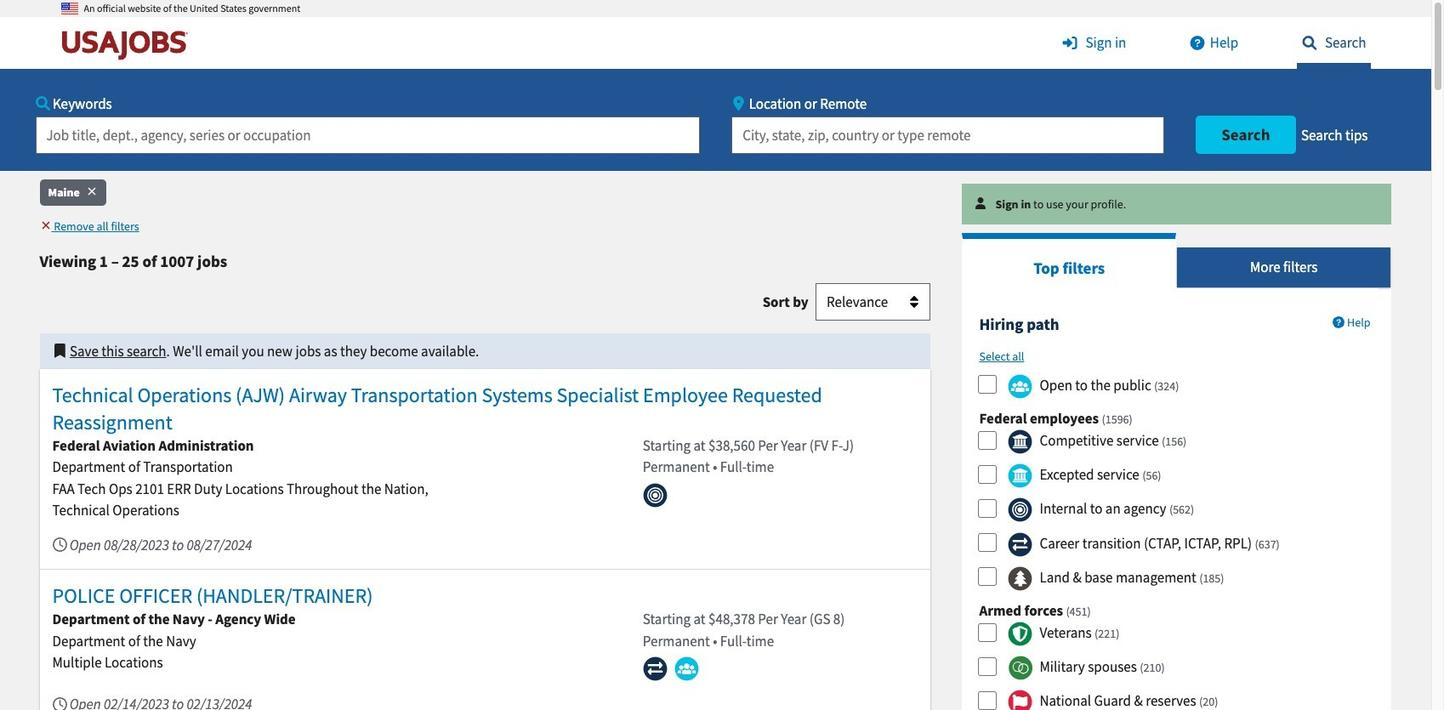 Task type: locate. For each thing, give the bounding box(es) containing it.
main navigation element
[[0, 17, 1432, 171]]

tab list
[[963, 233, 1393, 289]]

usajobs logo image
[[61, 30, 195, 60]]

national guard & reserves image
[[1008, 690, 1033, 711]]

excepted service image
[[1008, 464, 1033, 489]]

help image
[[1185, 36, 1211, 50]]

header element
[[0, 0, 1432, 171]]

remove all filters image
[[40, 220, 51, 232]]

job search image
[[1297, 36, 1323, 50]]

hiring path help image
[[1334, 316, 1346, 328]]



Task type: describe. For each thing, give the bounding box(es) containing it.
internal to an agency image
[[1008, 498, 1033, 523]]

u.s. flag image
[[61, 0, 78, 17]]

City, state, zip, country or type remote text field
[[732, 116, 1165, 154]]

open to the public image
[[1008, 374, 1033, 399]]

career transition (ctap, ictap, rpl) image
[[1008, 532, 1033, 557]]

veterans image
[[1008, 622, 1033, 647]]

competitive service image
[[1008, 430, 1033, 455]]

military spouses image
[[1008, 656, 1033, 681]]

land & base management image
[[1008, 566, 1033, 591]]

Job title, dept., agency, series or occupation text field
[[35, 116, 700, 154]]



